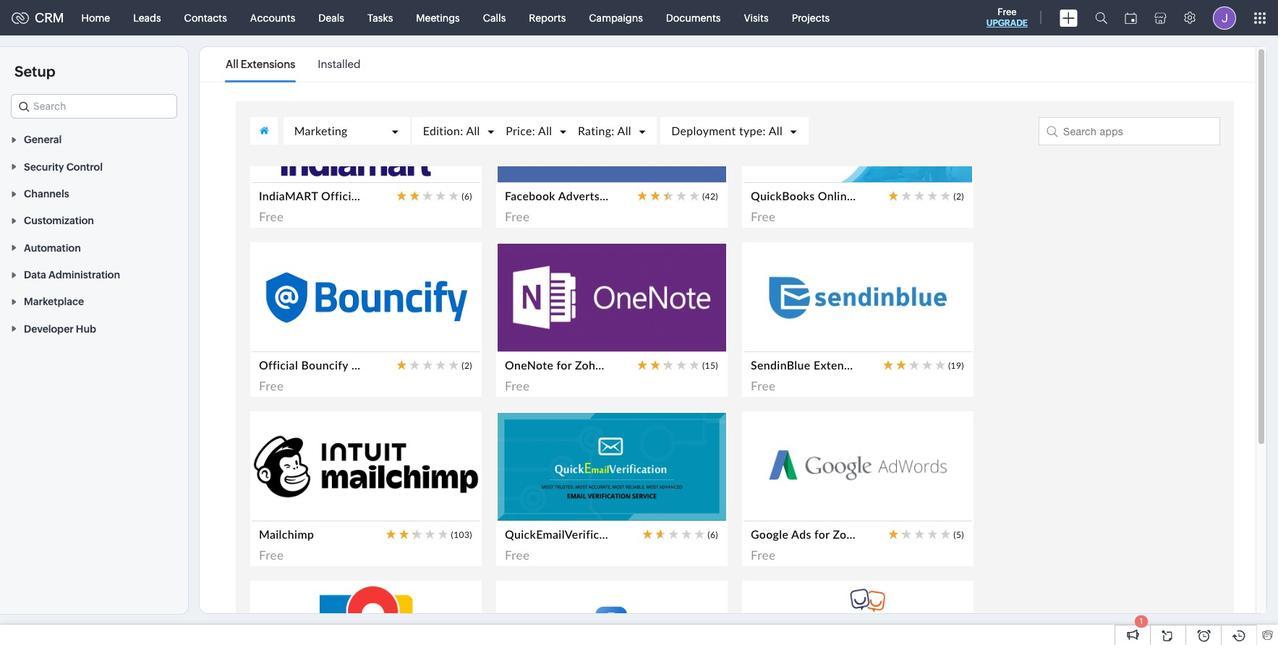 Task type: vqa. For each thing, say whether or not it's contained in the screenshot.
Signals element
no



Task type: locate. For each thing, give the bounding box(es) containing it.
crm link
[[12, 10, 64, 25]]

reports
[[529, 12, 566, 24]]

visits
[[744, 12, 769, 24]]

developer
[[24, 323, 74, 335]]

setup
[[14, 63, 55, 80]]

marketplace button
[[0, 288, 188, 315]]

Search text field
[[12, 95, 176, 118]]

free upgrade
[[986, 7, 1028, 28]]

accounts link
[[239, 0, 307, 35]]

security control
[[24, 161, 103, 173]]

free
[[998, 7, 1017, 17]]

marketplace
[[24, 296, 84, 308]]

installed
[[318, 58, 361, 70]]

calendar image
[[1125, 12, 1137, 24]]

campaigns
[[589, 12, 643, 24]]

visits link
[[732, 0, 780, 35]]

calls
[[483, 12, 506, 24]]

leads link
[[122, 0, 173, 35]]

data administration button
[[0, 261, 188, 288]]

all
[[226, 58, 239, 70]]

control
[[66, 161, 103, 173]]

automation
[[24, 242, 81, 254]]

campaigns link
[[577, 0, 654, 35]]

upgrade
[[986, 18, 1028, 28]]

None field
[[11, 94, 177, 119]]

contacts
[[184, 12, 227, 24]]

installed link
[[318, 48, 361, 81]]

general button
[[0, 126, 188, 153]]

profile element
[[1204, 0, 1245, 35]]

channels
[[24, 188, 69, 200]]



Task type: describe. For each thing, give the bounding box(es) containing it.
projects link
[[780, 0, 841, 35]]

projects
[[792, 12, 830, 24]]

deals
[[319, 12, 344, 24]]

general
[[24, 134, 62, 146]]

meetings link
[[405, 0, 471, 35]]

security control button
[[0, 153, 188, 180]]

search image
[[1095, 12, 1107, 24]]

create menu image
[[1060, 9, 1078, 26]]

data administration
[[24, 269, 120, 281]]

leads
[[133, 12, 161, 24]]

all extensions
[[226, 58, 295, 70]]

data
[[24, 269, 46, 281]]

automation button
[[0, 234, 188, 261]]

extensions
[[241, 58, 295, 70]]

all extensions link
[[226, 48, 295, 81]]

reports link
[[517, 0, 577, 35]]

logo image
[[12, 12, 29, 24]]

profile image
[[1213, 6, 1236, 29]]

customization
[[24, 215, 94, 227]]

tasks link
[[356, 0, 405, 35]]

create menu element
[[1051, 0, 1086, 35]]

meetings
[[416, 12, 460, 24]]

documents link
[[654, 0, 732, 35]]

hub
[[76, 323, 96, 335]]

administration
[[48, 269, 120, 281]]

search element
[[1086, 0, 1116, 35]]

1
[[1140, 617, 1143, 626]]

accounts
[[250, 12, 295, 24]]

home link
[[70, 0, 122, 35]]

contacts link
[[173, 0, 239, 35]]

home
[[81, 12, 110, 24]]

crm
[[35, 10, 64, 25]]

documents
[[666, 12, 721, 24]]

developer hub button
[[0, 315, 188, 342]]

customization button
[[0, 207, 188, 234]]

security
[[24, 161, 64, 173]]

calls link
[[471, 0, 517, 35]]

developer hub
[[24, 323, 96, 335]]

deals link
[[307, 0, 356, 35]]

tasks
[[367, 12, 393, 24]]

channels button
[[0, 180, 188, 207]]



